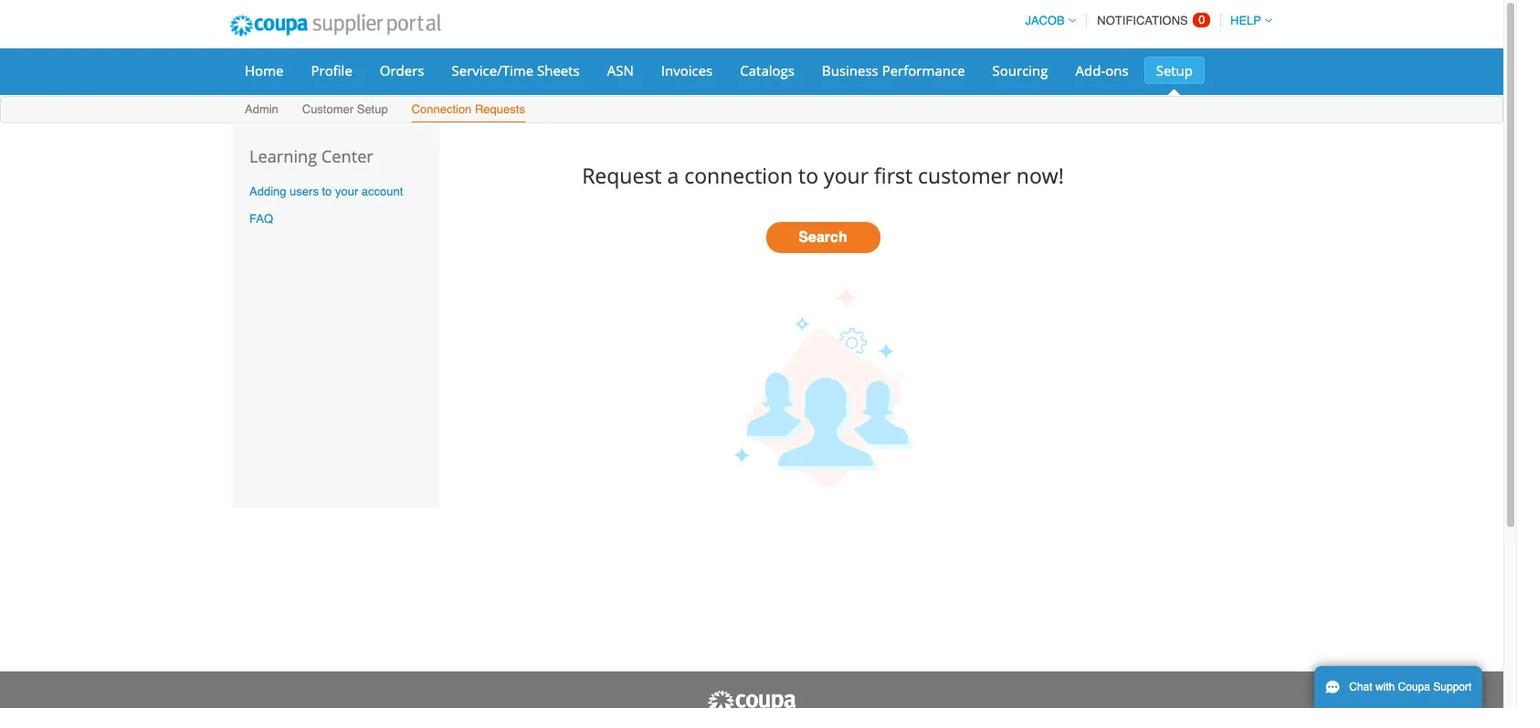 Task type: locate. For each thing, give the bounding box(es) containing it.
notifications
[[1098, 14, 1189, 27]]

your
[[824, 160, 869, 190], [335, 184, 358, 198]]

0 horizontal spatial setup
[[357, 102, 388, 116]]

add-
[[1076, 61, 1106, 79]]

1 horizontal spatial coupa supplier portal image
[[706, 690, 798, 708]]

account
[[362, 184, 403, 198]]

to right the users
[[322, 184, 332, 198]]

setup right customer
[[357, 102, 388, 116]]

faq
[[249, 212, 273, 226]]

business
[[822, 61, 879, 79]]

to up search on the top right of the page
[[799, 160, 819, 190]]

0 horizontal spatial coupa supplier portal image
[[217, 3, 453, 48]]

navigation
[[1017, 3, 1273, 38]]

connection requests link
[[411, 99, 526, 122]]

1 vertical spatial setup
[[357, 102, 388, 116]]

requests
[[475, 102, 525, 116]]

profile link
[[299, 57, 364, 84]]

connection
[[685, 160, 793, 190]]

invoices
[[661, 61, 713, 79]]

help link
[[1223, 14, 1273, 27]]

customer setup link
[[301, 99, 389, 122]]

asn link
[[596, 57, 646, 84]]

support
[[1434, 681, 1472, 694]]

setup
[[1156, 61, 1193, 79], [357, 102, 388, 116]]

center
[[321, 145, 374, 167]]

faq link
[[249, 212, 273, 226]]

connection requests
[[412, 102, 525, 116]]

with
[[1376, 681, 1396, 694]]

performance
[[882, 61, 965, 79]]

setup down notifications 0
[[1156, 61, 1193, 79]]

chat with coupa support
[[1350, 681, 1472, 694]]

service/time
[[452, 61, 534, 79]]

0 vertical spatial setup
[[1156, 61, 1193, 79]]

sourcing link
[[981, 57, 1060, 84]]

admin
[[245, 102, 279, 116]]

business performance link
[[810, 57, 977, 84]]

your down 'center'
[[335, 184, 358, 198]]

1 horizontal spatial setup
[[1156, 61, 1193, 79]]

sourcing
[[993, 61, 1049, 79]]

your left first
[[824, 160, 869, 190]]

1 vertical spatial coupa supplier portal image
[[706, 690, 798, 708]]

0
[[1199, 13, 1206, 26]]

orders link
[[368, 57, 436, 84]]

sheets
[[537, 61, 580, 79]]

to
[[799, 160, 819, 190], [322, 184, 332, 198]]

learning center
[[249, 145, 374, 167]]

add-ons
[[1076, 61, 1129, 79]]

home
[[245, 61, 284, 79]]

coupa supplier portal image
[[217, 3, 453, 48], [706, 690, 798, 708]]

a
[[667, 160, 679, 190]]

0 vertical spatial coupa supplier portal image
[[217, 3, 453, 48]]



Task type: vqa. For each thing, say whether or not it's contained in the screenshot.
Quick Links at the left top of the page
no



Task type: describe. For each thing, give the bounding box(es) containing it.
users
[[290, 184, 319, 198]]

search
[[799, 230, 848, 246]]

chat
[[1350, 681, 1373, 694]]

customer
[[918, 160, 1011, 190]]

request a connection to your first customer now!
[[582, 160, 1064, 190]]

add-ons link
[[1064, 57, 1141, 84]]

service/time sheets
[[452, 61, 580, 79]]

profile
[[311, 61, 353, 79]]

adding users to your account link
[[249, 184, 403, 198]]

customer
[[302, 102, 354, 116]]

adding users to your account
[[249, 184, 403, 198]]

setup link
[[1145, 57, 1205, 84]]

home link
[[233, 57, 296, 84]]

setup inside 'link'
[[357, 102, 388, 116]]

request
[[582, 160, 662, 190]]

invoices link
[[649, 57, 725, 84]]

navigation containing notifications 0
[[1017, 3, 1273, 38]]

adding
[[249, 184, 286, 198]]

catalogs
[[740, 61, 795, 79]]

jacob link
[[1017, 14, 1076, 27]]

learning
[[249, 145, 317, 167]]

1 horizontal spatial your
[[824, 160, 869, 190]]

1 horizontal spatial to
[[799, 160, 819, 190]]

admin link
[[244, 99, 279, 122]]

0 horizontal spatial your
[[335, 184, 358, 198]]

ons
[[1106, 61, 1129, 79]]

jacob
[[1026, 14, 1065, 27]]

chat with coupa support button
[[1315, 666, 1483, 708]]

connection
[[412, 102, 472, 116]]

now!
[[1017, 160, 1064, 190]]

notifications 0
[[1098, 13, 1206, 27]]

search button
[[766, 222, 880, 253]]

catalogs link
[[728, 57, 807, 84]]

business performance
[[822, 61, 965, 79]]

customer setup
[[302, 102, 388, 116]]

service/time sheets link
[[440, 57, 592, 84]]

asn
[[607, 61, 634, 79]]

0 horizontal spatial to
[[322, 184, 332, 198]]

help
[[1231, 14, 1262, 27]]

orders
[[380, 61, 424, 79]]

first
[[874, 160, 913, 190]]

coupa
[[1399, 681, 1431, 694]]



